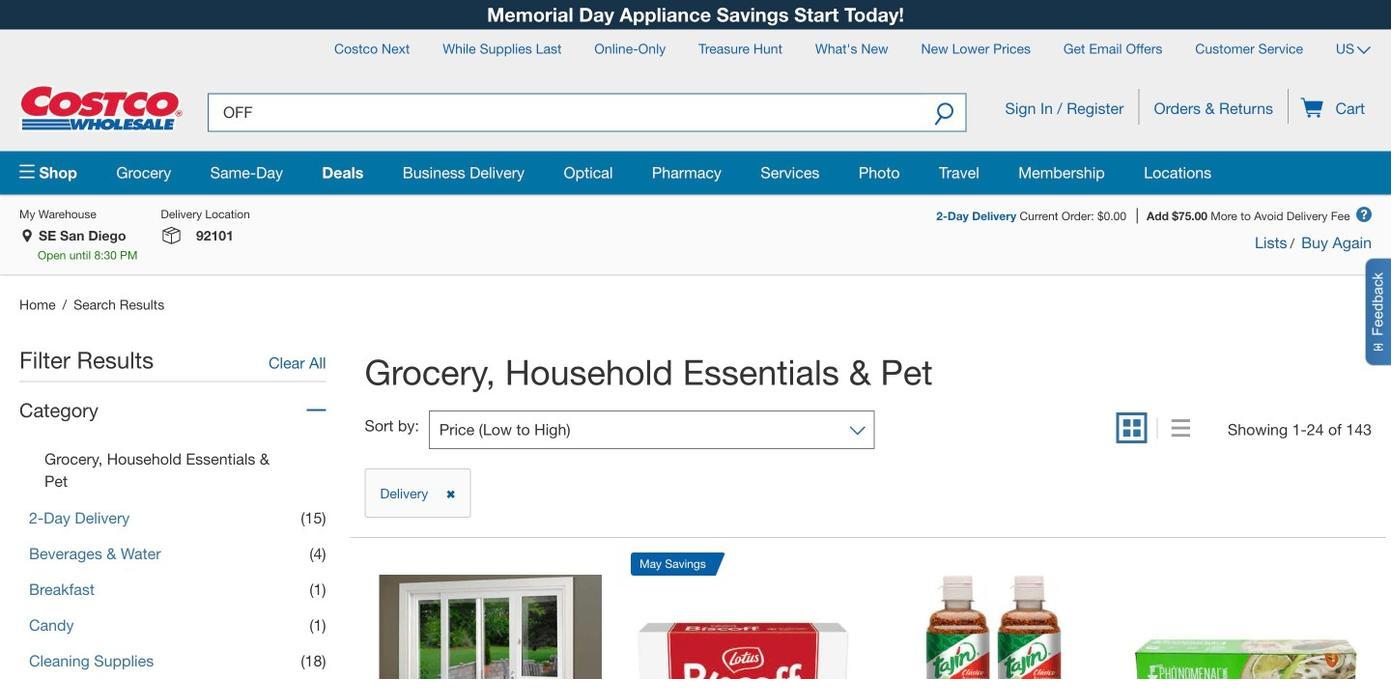 Task type: locate. For each thing, give the bounding box(es) containing it.
main element
[[19, 151, 1372, 195]]

lotus biscoff cookies, 8.8 oz., 4 count image
[[631, 584, 854, 679]]

list view image
[[1172, 419, 1190, 440]]

tajin, clásico seasoning, 14 oz, 2-count image
[[883, 575, 1106, 679]]

search image
[[935, 102, 954, 129]]

costco us homepage image
[[19, 85, 184, 132]]

pho'nomenal vietnamese noodle soup bowl, veggie, 2.1 oz, 6-count image
[[1135, 575, 1358, 679]]

Search text field
[[208, 93, 923, 132]]

high tech pet - costco next image
[[379, 575, 602, 679]]

Search text field
[[208, 93, 923, 132]]

grid view image
[[1123, 419, 1141, 440]]



Task type: vqa. For each thing, say whether or not it's contained in the screenshot.
bottommost Shop
no



